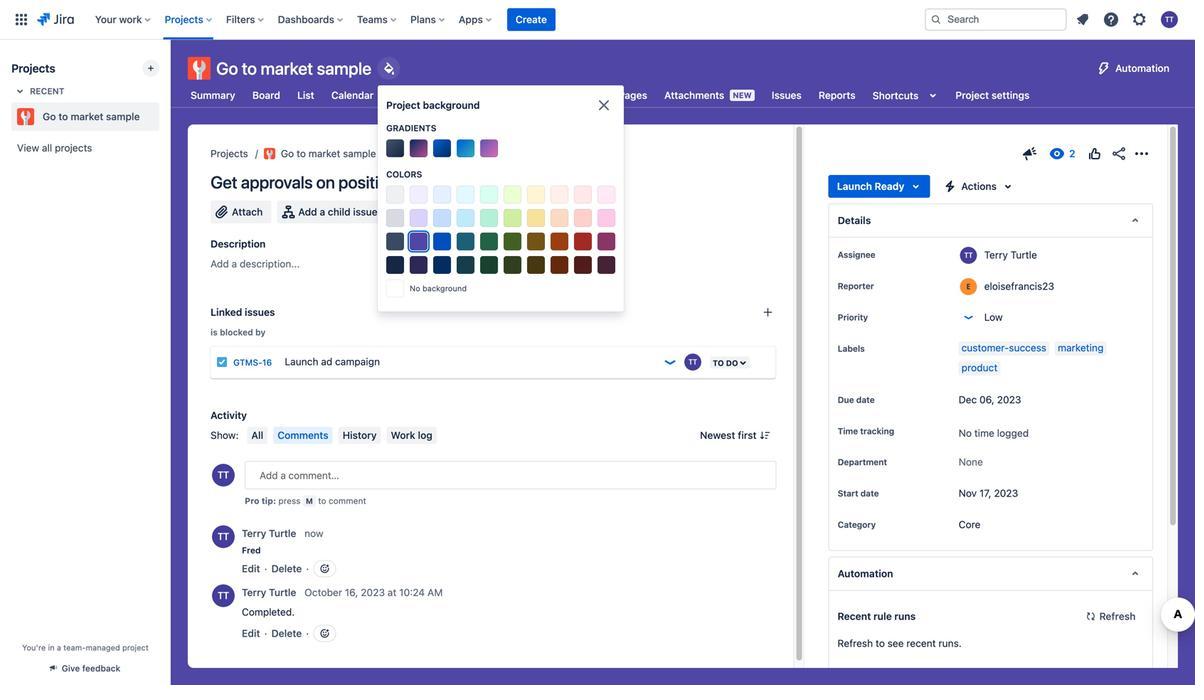 Task type: vqa. For each thing, say whether or not it's contained in the screenshot.
Kanban
no



Task type: describe. For each thing, give the bounding box(es) containing it.
customer-success
[[962, 342, 1047, 354]]

Lightest lime radio
[[504, 186, 522, 203]]

launch ad campaign link
[[279, 348, 657, 376]]

Dark to medium purple radio
[[410, 139, 428, 157]]

projects for projects link
[[211, 148, 248, 159]]

Search field
[[925, 8, 1067, 31]]

Darkest red radio
[[574, 256, 592, 274]]

pro tip: press m to comment
[[245, 496, 366, 506]]

issue type: task image
[[216, 356, 228, 368]]

nov
[[959, 487, 977, 499]]

work log button
[[387, 427, 437, 444]]

filters button
[[222, 8, 269, 31]]

1 vertical spatial projects
[[11, 62, 55, 75]]

none
[[959, 456, 983, 468]]

2023 for 16,
[[361, 587, 385, 598]]

2 horizontal spatial go
[[281, 148, 294, 159]]

marketing link
[[1055, 342, 1107, 356]]

link issue
[[413, 206, 460, 218]]

projects button
[[160, 8, 218, 31]]

Light blue radio
[[433, 209, 451, 227]]

go to market sample for go to market sample link to the top
[[43, 111, 140, 122]]

october
[[305, 587, 342, 598]]

is
[[211, 327, 218, 337]]

project for project background
[[386, 99, 420, 111]]

dec
[[959, 394, 977, 406]]

06,
[[980, 394, 995, 406]]

log
[[418, 429, 432, 441]]

create project image
[[145, 63, 157, 74]]

details
[[838, 215, 871, 226]]

add to starred image
[[155, 108, 172, 125]]

Darkest lime radio
[[504, 256, 522, 274]]

time tracking pin to top. only you can see pinned fields. image
[[897, 425, 909, 437]]

all button
[[247, 427, 268, 444]]

sidebar navigation image
[[155, 57, 186, 85]]

Dark blue radio
[[433, 233, 451, 250]]

automation element
[[829, 557, 1153, 591]]

assignee
[[838, 250, 876, 260]]

teams button
[[353, 8, 402, 31]]

time
[[975, 427, 995, 439]]

tracking
[[860, 426, 894, 436]]

no for no time logged
[[959, 427, 972, 439]]

gradient options, none selected element
[[386, 117, 615, 163]]

Lightest teal radio
[[457, 186, 475, 203]]

terry turtle for now
[[242, 528, 296, 539]]

1 vertical spatial sample
[[106, 111, 140, 122]]

comments button
[[273, 427, 333, 444]]

description...
[[240, 258, 300, 270]]

tab list containing summary
[[179, 83, 1041, 108]]

Lightest green radio
[[480, 186, 498, 203]]

october 16, 2023 at 10:24 am
[[305, 587, 443, 598]]

background for no background
[[423, 284, 467, 293]]

edit button for completed.
[[242, 626, 260, 641]]

gtms- for 16
[[233, 358, 262, 367]]

0 vertical spatial market
[[261, 58, 313, 78]]

list
[[297, 89, 314, 101]]

Light orange radio
[[551, 209, 568, 227]]

timeline
[[391, 89, 430, 101]]

shortcuts
[[873, 89, 919, 101]]

am
[[428, 587, 443, 598]]

you're
[[22, 643, 46, 652]]

color options, dark purple selected element
[[386, 163, 615, 303]]

16,
[[345, 587, 358, 598]]

market for go to market sample link to the top
[[71, 111, 103, 122]]

history
[[343, 429, 377, 441]]

Light to dark blue radio
[[433, 139, 451, 157]]

market for right go to market sample link
[[309, 148, 340, 159]]

managed
[[86, 643, 120, 652]]

gradients
[[386, 123, 437, 133]]

0 vertical spatial sample
[[317, 58, 372, 78]]

customer-success link
[[959, 342, 1049, 356]]

get
[[211, 172, 237, 192]]

background for project background
[[423, 99, 480, 111]]

a for description...
[[232, 258, 237, 270]]

more information about this user image for october 16, 2023 at 10:24 am
[[212, 585, 235, 607]]

activity
[[211, 409, 247, 421]]

vote options: no one has voted for this issue yet. image
[[1086, 145, 1104, 162]]

add for add a child issue
[[298, 206, 317, 218]]

timeline link
[[388, 83, 433, 108]]

actions image
[[1133, 145, 1151, 162]]

launch ad campaign
[[285, 356, 380, 367]]

now
[[305, 528, 323, 539]]

linked
[[211, 306, 242, 318]]

Darkest magenta radio
[[598, 256, 615, 274]]

attach button
[[211, 201, 271, 223]]

menu bar containing all
[[244, 427, 440, 444]]

Light teal radio
[[457, 209, 475, 227]]

issues
[[245, 306, 275, 318]]

by
[[255, 327, 266, 337]]

recent
[[30, 86, 64, 96]]

all
[[251, 429, 263, 441]]

add a child issue
[[298, 206, 378, 218]]

2 new from the left
[[733, 91, 752, 100]]

launch for launch ready
[[837, 180, 872, 192]]

Dark red radio
[[574, 233, 592, 250]]

your work button
[[91, 8, 156, 31]]

0 vertical spatial more information about this user image
[[960, 278, 977, 295]]

reports
[[819, 89, 856, 101]]

plans button
[[406, 8, 450, 31]]

your work
[[95, 14, 142, 25]]

16
[[262, 358, 272, 367]]

date for nov 17, 2023
[[861, 488, 879, 498]]

Dark orange radio
[[551, 233, 568, 250]]

success
[[1009, 342, 1047, 354]]

priority: low image
[[663, 355, 677, 369]]

automation image
[[1096, 60, 1113, 77]]

description
[[211, 238, 266, 250]]

to up board
[[242, 58, 257, 78]]

10:24
[[399, 587, 425, 598]]

gtms-16
[[233, 358, 272, 367]]

collapse recent projects image
[[11, 83, 28, 100]]

list link
[[294, 83, 317, 108]]

delete button for completed.
[[272, 626, 302, 641]]

terry turtle button
[[242, 527, 299, 541]]

gtms-16 link
[[233, 358, 272, 367]]

due
[[838, 395, 854, 405]]

date for dec 06, 2023
[[856, 395, 875, 405]]

calendar
[[331, 89, 374, 101]]

2 vertical spatial sample
[[343, 148, 376, 159]]

marketing
[[1058, 342, 1104, 354]]

give feedback
[[62, 663, 120, 673]]

No background radio
[[386, 280, 404, 297]]

labels
[[838, 344, 865, 354]]

edit for completed.
[[242, 628, 260, 639]]

ready
[[875, 180, 905, 192]]

gtms- for 2
[[413, 148, 446, 159]]

appswitcher icon image
[[13, 11, 30, 28]]

Blue to teal radio
[[457, 139, 475, 157]]

Lightest red radio
[[574, 186, 592, 203]]

summary
[[191, 89, 235, 101]]

settings image
[[1131, 11, 1148, 28]]

product
[[962, 362, 998, 374]]

Dark teal radio
[[457, 233, 475, 250]]

to right go to market sample image
[[297, 148, 306, 159]]

dashboards button
[[274, 8, 349, 31]]

banner containing your work
[[0, 0, 1195, 40]]

issues link
[[769, 83, 805, 108]]

create
[[516, 14, 547, 25]]

help image
[[1103, 11, 1120, 28]]

work
[[391, 429, 415, 441]]

no for no background
[[410, 284, 420, 293]]

view
[[17, 142, 39, 154]]

newest
[[700, 429, 735, 441]]

more information about this user image
[[960, 247, 977, 264]]

Lightest yellow radio
[[527, 186, 545, 203]]

2023 for 17,
[[994, 487, 1018, 499]]

search image
[[931, 14, 942, 25]]

ad
[[321, 356, 332, 367]]



Task type: locate. For each thing, give the bounding box(es) containing it.
reporter
[[838, 281, 874, 291]]

terry inside terry turtle dropdown button
[[242, 528, 266, 539]]

0 vertical spatial background
[[423, 99, 480, 111]]

go right go to market sample image
[[281, 148, 294, 159]]

logged
[[997, 427, 1029, 439]]

campaign
[[335, 356, 380, 367]]

a down description
[[232, 258, 237, 270]]

market up the 'on'
[[309, 148, 340, 159]]

1 vertical spatial more information about this user image
[[212, 525, 235, 548]]

1 horizontal spatial a
[[232, 258, 237, 270]]

gtms-2
[[413, 148, 452, 159]]

details element
[[829, 203, 1153, 238]]

1 vertical spatial launch
[[285, 356, 318, 367]]

automation right automation image
[[1116, 62, 1170, 74]]

0 vertical spatial edit button
[[242, 562, 260, 576]]

newest first
[[700, 429, 757, 441]]

2 vertical spatial terry
[[242, 587, 266, 598]]

turtle
[[1011, 249, 1037, 261], [269, 528, 296, 539], [269, 587, 296, 598]]

gtms-2 link
[[413, 145, 452, 162]]

1 horizontal spatial gtms-
[[413, 148, 446, 159]]

2023 right '06,'
[[997, 394, 1021, 406]]

terry up fred
[[242, 528, 266, 539]]

more information about this user image down more information about this user image
[[960, 278, 977, 295]]

Lightest blue radio
[[433, 186, 451, 203]]

delete for fred
[[272, 563, 302, 575]]

add inside button
[[298, 206, 317, 218]]

go to market sample link up get approvals on positioning
[[264, 145, 376, 162]]

0 vertical spatial go to market sample
[[216, 58, 372, 78]]

0 horizontal spatial issue
[[353, 206, 378, 218]]

Light green radio
[[480, 209, 498, 227]]

projects link
[[211, 145, 248, 162]]

Add a comment… field
[[245, 461, 777, 490]]

0 vertical spatial automation
[[1116, 62, 1170, 74]]

new left issues link
[[733, 91, 752, 100]]

1 vertical spatial a
[[232, 258, 237, 270]]

go to market sample image
[[264, 148, 275, 159]]

1 vertical spatial delete button
[[272, 626, 302, 641]]

delete button down completed.
[[272, 626, 302, 641]]

1 vertical spatial delete
[[272, 628, 302, 639]]

1 vertical spatial date
[[861, 488, 879, 498]]

1 vertical spatial add
[[211, 258, 229, 270]]

1 vertical spatial add reaction image
[[319, 628, 330, 639]]

1 add reaction image from the top
[[319, 563, 330, 575]]

to
[[242, 58, 257, 78], [59, 111, 68, 122], [297, 148, 306, 159], [318, 496, 326, 506]]

Darkest purple radio
[[410, 256, 428, 274]]

2 vertical spatial go
[[281, 148, 294, 159]]

turtle up completed.
[[269, 587, 296, 598]]

Lightest orange radio
[[551, 186, 568, 203]]

project background
[[386, 99, 480, 111]]

launch left ad
[[285, 356, 318, 367]]

1 horizontal spatial new
[[733, 91, 752, 100]]

project for project settings
[[956, 89, 989, 101]]

department
[[838, 457, 887, 467]]

1 vertical spatial edit
[[242, 628, 260, 639]]

automation down category
[[838, 568, 893, 579]]

add reaction image down october
[[319, 628, 330, 639]]

0 vertical spatial go to market sample link
[[11, 102, 154, 131]]

eloisefrancis23
[[984, 280, 1055, 292]]

turtle inside popup button
[[269, 587, 296, 598]]

delete down completed.
[[272, 628, 302, 639]]

set project background image
[[380, 60, 397, 77]]

Lightest purple radio
[[410, 186, 428, 203]]

project up the gradients
[[386, 99, 420, 111]]

1 vertical spatial edit button
[[242, 626, 260, 641]]

your profile and settings image
[[1161, 11, 1178, 28]]

Light magenta radio
[[598, 209, 615, 227]]

notifications image
[[1074, 11, 1091, 28]]

2 edit button from the top
[[242, 626, 260, 641]]

issue right child
[[353, 206, 378, 218]]

terry turtle up fred
[[242, 528, 296, 539]]

link
[[413, 206, 433, 218]]

Dark gray radio
[[386, 233, 404, 250]]

to right m
[[318, 496, 326, 506]]

0 vertical spatial add reaction image
[[319, 563, 330, 575]]

new left pages link
[[580, 91, 599, 100]]

a left child
[[320, 206, 325, 218]]

link an issue image
[[762, 307, 774, 318]]

Dark purple radio
[[410, 233, 428, 250]]

to down recent
[[59, 111, 68, 122]]

1 horizontal spatial project
[[956, 89, 989, 101]]

add down description
[[211, 258, 229, 270]]

feedback
[[82, 663, 120, 673]]

1 horizontal spatial automation
[[1116, 62, 1170, 74]]

0 vertical spatial terry turtle
[[984, 249, 1037, 261]]

edit
[[242, 563, 260, 575], [242, 628, 260, 639]]

project settings
[[956, 89, 1030, 101]]

gtms- inside gtms-2 link
[[413, 148, 446, 159]]

add reaction image for october 16, 2023 at 10:24 am
[[319, 628, 330, 639]]

1 vertical spatial terry turtle
[[242, 528, 296, 539]]

1 vertical spatial terry
[[242, 528, 266, 539]]

primary element
[[9, 0, 914, 39]]

1 vertical spatial go to market sample
[[43, 111, 140, 122]]

turtle inside dropdown button
[[269, 528, 296, 539]]

Gray to black radio
[[386, 139, 404, 157]]

team-
[[63, 643, 86, 652]]

0 horizontal spatial go to market sample link
[[11, 102, 154, 131]]

sample left add to starred image
[[106, 111, 140, 122]]

Darkest gray radio
[[386, 256, 404, 274]]

edit button down fred
[[242, 562, 260, 576]]

projects
[[165, 14, 203, 25], [11, 62, 55, 75], [211, 148, 248, 159]]

new link
[[539, 83, 605, 108]]

approvals
[[241, 172, 313, 192]]

start date
[[838, 488, 879, 498]]

close background options image
[[596, 97, 613, 114]]

1 vertical spatial market
[[71, 111, 103, 122]]

comment
[[329, 496, 366, 506]]

0 horizontal spatial add
[[211, 258, 229, 270]]

date right due
[[856, 395, 875, 405]]

add down get approvals on positioning
[[298, 206, 317, 218]]

Lightest gray radio
[[386, 186, 404, 203]]

give feedback image
[[1022, 145, 1039, 162]]

link issue button
[[392, 201, 470, 223]]

terry up completed.
[[242, 587, 266, 598]]

0 horizontal spatial a
[[57, 643, 61, 652]]

delete up terry turtle popup button
[[272, 563, 302, 575]]

edit down fred
[[242, 563, 260, 575]]

2 horizontal spatial projects
[[211, 148, 248, 159]]

launch up details
[[837, 180, 872, 192]]

approvals
[[447, 89, 494, 101]]

2 horizontal spatial a
[[320, 206, 325, 218]]

turtle left now
[[269, 528, 296, 539]]

background
[[423, 99, 480, 111], [423, 284, 467, 293]]

0 vertical spatial a
[[320, 206, 325, 218]]

edit button down completed.
[[242, 626, 260, 641]]

Dark lime radio
[[504, 233, 522, 250]]

2 vertical spatial go to market sample
[[281, 148, 376, 159]]

Dark green radio
[[480, 233, 498, 250]]

2 delete button from the top
[[272, 626, 302, 641]]

add reaction image up october
[[319, 563, 330, 575]]

go to market sample link up view all projects link
[[11, 102, 154, 131]]

Darkest teal radio
[[457, 256, 475, 274]]

a inside button
[[320, 206, 325, 218]]

0 vertical spatial date
[[856, 395, 875, 405]]

turtle for now
[[269, 528, 296, 539]]

0 vertical spatial launch
[[837, 180, 872, 192]]

Dark yellow radio
[[527, 233, 545, 250]]

Light yellow radio
[[527, 209, 545, 227]]

a
[[320, 206, 325, 218], [232, 258, 237, 270], [57, 643, 61, 652]]

go to market sample up view all projects link
[[43, 111, 140, 122]]

blocked
[[220, 327, 253, 337]]

no left time
[[959, 427, 972, 439]]

0 vertical spatial go
[[216, 58, 238, 78]]

no background
[[410, 284, 467, 293]]

apps button
[[455, 8, 497, 31]]

terry turtle inside terry turtle dropdown button
[[242, 528, 296, 539]]

more information about this user image for now
[[212, 525, 235, 548]]

2 delete from the top
[[272, 628, 302, 639]]

1 vertical spatial no
[[959, 427, 972, 439]]

projects up the get
[[211, 148, 248, 159]]

go to market sample up list
[[216, 58, 372, 78]]

2 vertical spatial a
[[57, 643, 61, 652]]

terry turtle inside terry turtle popup button
[[242, 587, 296, 598]]

turtle for october 16, 2023 at 10:24 am
[[269, 587, 296, 598]]

1 vertical spatial go
[[43, 111, 56, 122]]

tab list
[[179, 83, 1041, 108]]

market up list
[[261, 58, 313, 78]]

plans
[[410, 14, 436, 25]]

in
[[48, 643, 55, 652]]

0 vertical spatial turtle
[[1011, 249, 1037, 261]]

0 horizontal spatial automation
[[838, 568, 893, 579]]

dec 06, 2023
[[959, 394, 1021, 406]]

go down recent
[[43, 111, 56, 122]]

projects inside dropdown button
[[165, 14, 203, 25]]

terry turtle up completed.
[[242, 587, 296, 598]]

1 horizontal spatial issue
[[435, 206, 460, 218]]

calendar link
[[329, 83, 376, 108]]

choose project background, dark purple selected option group
[[378, 117, 624, 309]]

add reaction image
[[319, 563, 330, 575], [319, 628, 330, 639]]

Lightest magenta radio
[[598, 186, 615, 203]]

add reaction image for now
[[319, 563, 330, 575]]

1 horizontal spatial no
[[959, 427, 972, 439]]

terry inside terry turtle popup button
[[242, 587, 266, 598]]

all
[[42, 142, 52, 154]]

0 vertical spatial terry
[[984, 249, 1008, 261]]

2 edit from the top
[[242, 628, 260, 639]]

2 add reaction image from the top
[[319, 628, 330, 639]]

filters
[[226, 14, 255, 25]]

Darkest blue radio
[[433, 256, 451, 274]]

actions button
[[936, 175, 1022, 198]]

give
[[62, 663, 80, 673]]

sample up calendar
[[317, 58, 372, 78]]

automation inside button
[[1116, 62, 1170, 74]]

approvals link
[[445, 83, 528, 108]]

launch inside launch ready dropdown button
[[837, 180, 872, 192]]

project inside tab list
[[956, 89, 989, 101]]

no inside color options, dark purple selected element
[[410, 284, 420, 293]]

sample up positioning
[[343, 148, 376, 159]]

launch inside launch ad campaign link
[[285, 356, 318, 367]]

1 vertical spatial 2023
[[994, 487, 1018, 499]]

projects up sidebar navigation image
[[165, 14, 203, 25]]

2 vertical spatial projects
[[211, 148, 248, 159]]

is blocked by
[[211, 327, 266, 337]]

2 vertical spatial more information about this user image
[[212, 585, 235, 607]]

dashboards
[[278, 14, 334, 25]]

tip:
[[262, 496, 276, 506]]

add for add a description...
[[211, 258, 229, 270]]

1 horizontal spatial go
[[216, 58, 238, 78]]

no time logged
[[959, 427, 1029, 439]]

automation button
[[1090, 57, 1178, 80]]

more information about this user image
[[960, 278, 977, 295], [212, 525, 235, 548], [212, 585, 235, 607]]

1 delete from the top
[[272, 563, 302, 575]]

background inside color options, dark purple selected element
[[423, 284, 467, 293]]

Light red radio
[[574, 209, 592, 227]]

sample
[[317, 58, 372, 78], [106, 111, 140, 122], [343, 148, 376, 159]]

terry turtle button
[[242, 586, 299, 600]]

launch ready
[[837, 180, 905, 192]]

terry turtle up eloisefrancis23
[[984, 249, 1037, 261]]

1 vertical spatial background
[[423, 284, 467, 293]]

m
[[306, 497, 313, 506]]

pro
[[245, 496, 259, 506]]

Darkest yellow radio
[[527, 256, 545, 274]]

0 vertical spatial gtms-
[[413, 148, 446, 159]]

no right "no background" radio
[[410, 284, 420, 293]]

a right in
[[57, 643, 61, 652]]

projects up collapse recent projects image
[[11, 62, 55, 75]]

1 new from the left
[[580, 91, 599, 100]]

projects
[[55, 142, 92, 154]]

0 vertical spatial add
[[298, 206, 317, 218]]

low
[[984, 311, 1003, 323]]

0 horizontal spatial new
[[580, 91, 599, 100]]

Darkest orange radio
[[551, 256, 568, 274]]

date
[[856, 395, 875, 405], [861, 488, 879, 498]]

work
[[119, 14, 142, 25]]

delete button up terry turtle popup button
[[272, 562, 302, 576]]

you're in a team-managed project
[[22, 643, 149, 652]]

market up view all projects link
[[71, 111, 103, 122]]

Dark magenta radio
[[598, 233, 615, 250]]

give feedback button
[[42, 657, 129, 680]]

0 vertical spatial no
[[410, 284, 420, 293]]

0 horizontal spatial no
[[410, 284, 420, 293]]

2023 left at on the bottom left
[[361, 587, 385, 598]]

terry for october 16, 2023 at 10:24 am
[[242, 587, 266, 598]]

issues
[[772, 89, 802, 101]]

show:
[[211, 429, 239, 441]]

1 vertical spatial turtle
[[269, 528, 296, 539]]

2 vertical spatial terry turtle
[[242, 587, 296, 598]]

2 issue from the left
[[435, 206, 460, 218]]

1 horizontal spatial launch
[[837, 180, 872, 192]]

1 vertical spatial gtms-
[[233, 358, 262, 367]]

0 horizontal spatial go
[[43, 111, 56, 122]]

comments
[[278, 429, 328, 441]]

more information about this user image left terry turtle popup button
[[212, 585, 235, 607]]

0 vertical spatial delete
[[272, 563, 302, 575]]

1 vertical spatial automation
[[838, 568, 893, 579]]

priority
[[838, 312, 868, 322]]

turtle up eloisefrancis23
[[1011, 249, 1037, 261]]

1 issue from the left
[[353, 206, 378, 218]]

2023 for 06,
[[997, 394, 1021, 406]]

edit button for fred
[[242, 562, 260, 576]]

2 vertical spatial market
[[309, 148, 340, 159]]

launch
[[837, 180, 872, 192], [285, 356, 318, 367]]

core
[[959, 519, 981, 530]]

jira image
[[37, 11, 74, 28], [37, 11, 74, 28]]

get approvals on positioning
[[211, 172, 420, 192]]

1 edit button from the top
[[242, 562, 260, 576]]

add a description...
[[211, 258, 300, 270]]

1 horizontal spatial add
[[298, 206, 317, 218]]

menu bar
[[244, 427, 440, 444]]

project left settings
[[956, 89, 989, 101]]

terry for now
[[242, 528, 266, 539]]

0 vertical spatial delete button
[[272, 562, 302, 576]]

0 horizontal spatial gtms-
[[233, 358, 262, 367]]

projects for projects dropdown button
[[165, 14, 203, 25]]

issue down lightest blue option
[[435, 206, 460, 218]]

teams
[[357, 14, 388, 25]]

1 edit from the top
[[242, 563, 260, 575]]

1 vertical spatial go to market sample link
[[264, 145, 376, 162]]

actions
[[962, 180, 997, 192]]

attach
[[232, 206, 263, 218]]

delete button for fred
[[272, 562, 302, 576]]

delete for completed.
[[272, 628, 302, 639]]

Darkest green radio
[[480, 256, 498, 274]]

apps
[[459, 14, 483, 25]]

positioning
[[339, 172, 420, 192]]

Light purple radio
[[410, 209, 428, 227]]

terry right more information about this user image
[[984, 249, 1008, 261]]

0 horizontal spatial launch
[[285, 356, 318, 367]]

2 vertical spatial turtle
[[269, 587, 296, 598]]

newest first button
[[692, 427, 777, 444]]

go to market sample up the 'on'
[[281, 148, 376, 159]]

project
[[122, 643, 149, 652]]

edit for fred
[[242, 563, 260, 575]]

0 vertical spatial 2023
[[997, 394, 1021, 406]]

board link
[[250, 83, 283, 108]]

more information about this user image left fred
[[212, 525, 235, 548]]

a for child
[[320, 206, 325, 218]]

edit down completed.
[[242, 628, 260, 639]]

terry turtle for october 16, 2023 at 10:24 am
[[242, 587, 296, 598]]

launch for launch ad campaign
[[285, 356, 318, 367]]

0 horizontal spatial project
[[386, 99, 420, 111]]

1 horizontal spatial projects
[[165, 14, 203, 25]]

banner
[[0, 0, 1195, 40]]

Purple to magenta radio
[[480, 139, 498, 157]]

gtms-
[[413, 148, 446, 159], [233, 358, 262, 367]]

automation
[[1116, 62, 1170, 74], [838, 568, 893, 579]]

1 delete button from the top
[[272, 562, 302, 576]]

0 vertical spatial edit
[[242, 563, 260, 575]]

0 horizontal spatial projects
[[11, 62, 55, 75]]

completed.
[[242, 606, 295, 618]]

go up summary
[[216, 58, 238, 78]]

first
[[738, 429, 757, 441]]

date right the start
[[861, 488, 879, 498]]

Light gray radio
[[386, 209, 404, 227]]

2023 right 17,
[[994, 487, 1018, 499]]

due date
[[838, 395, 875, 405]]

press
[[278, 496, 301, 506]]

Light lime radio
[[504, 209, 522, 227]]

2
[[446, 148, 452, 159]]

go to market sample for right go to market sample link
[[281, 148, 376, 159]]

2 vertical spatial 2023
[[361, 587, 385, 598]]

1 horizontal spatial go to market sample link
[[264, 145, 376, 162]]

go
[[216, 58, 238, 78], [43, 111, 56, 122], [281, 148, 294, 159]]

0 vertical spatial projects
[[165, 14, 203, 25]]



